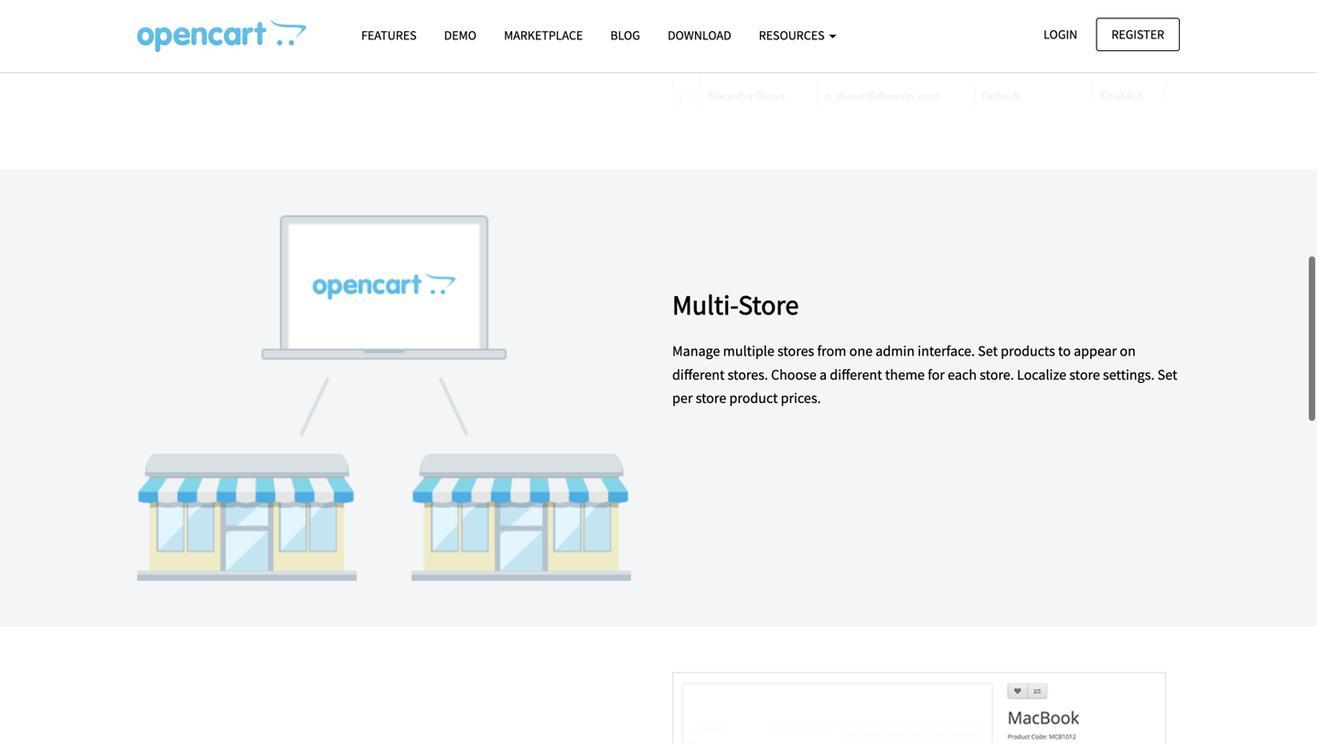 Task type: locate. For each thing, give the bounding box(es) containing it.
1 horizontal spatial store
[[1069, 366, 1100, 384]]

opencart - features image
[[137, 19, 306, 52]]

0 vertical spatial store
[[1069, 366, 1100, 384]]

one
[[849, 342, 873, 361]]

per
[[672, 389, 693, 407]]

1 vertical spatial store
[[696, 389, 726, 407]]

store right per
[[696, 389, 726, 407]]

settings.
[[1103, 366, 1155, 384]]

0 vertical spatial set
[[978, 342, 998, 361]]

store
[[1069, 366, 1100, 384], [696, 389, 726, 407]]

1 horizontal spatial set
[[1158, 366, 1178, 384]]

products
[[1001, 342, 1055, 361]]

0 horizontal spatial different
[[672, 366, 725, 384]]

features link
[[348, 19, 430, 51]]

download
[[668, 27, 732, 43]]

different down one
[[830, 366, 882, 384]]

set up "store."
[[978, 342, 998, 361]]

resources
[[759, 27, 827, 43]]

set
[[978, 342, 998, 361], [1158, 366, 1178, 384]]

1 vertical spatial set
[[1158, 366, 1178, 384]]

interface.
[[918, 342, 975, 361]]

demo
[[444, 27, 477, 43]]

store
[[738, 288, 799, 322]]

choose
[[771, 366, 817, 384]]

blog
[[610, 27, 640, 43]]

1 different from the left
[[672, 366, 725, 384]]

store down appear
[[1069, 366, 1100, 384]]

0 horizontal spatial store
[[696, 389, 726, 407]]

manage multiple stores from one admin interface. set products to appear on different stores. choose a different theme for each store. localize store settings. set per store product prices.
[[672, 342, 1178, 407]]

multi-store
[[672, 288, 799, 322]]

manage
[[672, 342, 720, 361]]

different down manage
[[672, 366, 725, 384]]

1 horizontal spatial different
[[830, 366, 882, 384]]

different
[[672, 366, 725, 384], [830, 366, 882, 384]]

features
[[361, 27, 417, 43]]

to
[[1058, 342, 1071, 361]]

2 different from the left
[[830, 366, 882, 384]]

set right settings. on the right of the page
[[1158, 366, 1178, 384]]



Task type: vqa. For each thing, say whether or not it's contained in the screenshot.
from
yes



Task type: describe. For each thing, give the bounding box(es) containing it.
each
[[948, 366, 977, 384]]

options, attributes image
[[672, 673, 1166, 744]]

appear
[[1074, 342, 1117, 361]]

multi-
[[672, 288, 738, 322]]

blog link
[[597, 19, 654, 51]]

multiple
[[723, 342, 775, 361]]

demo link
[[430, 19, 490, 51]]

store.
[[980, 366, 1014, 384]]

stores.
[[728, 366, 768, 384]]

multi store image
[[137, 216, 631, 581]]

a
[[820, 366, 827, 384]]

theme
[[885, 366, 925, 384]]

marketplace link
[[490, 19, 597, 51]]

from
[[817, 342, 847, 361]]

register
[[1112, 26, 1165, 43]]

login
[[1044, 26, 1078, 43]]

stores
[[778, 342, 814, 361]]

0 horizontal spatial set
[[978, 342, 998, 361]]

admin
[[876, 342, 915, 361]]

product
[[729, 389, 778, 407]]

user management image
[[672, 0, 1166, 124]]

download link
[[654, 19, 745, 51]]

prices.
[[781, 389, 821, 407]]

login link
[[1028, 18, 1093, 51]]

on
[[1120, 342, 1136, 361]]

marketplace
[[504, 27, 583, 43]]

for
[[928, 366, 945, 384]]

register link
[[1096, 18, 1180, 51]]

localize
[[1017, 366, 1067, 384]]

resources link
[[745, 19, 850, 51]]



